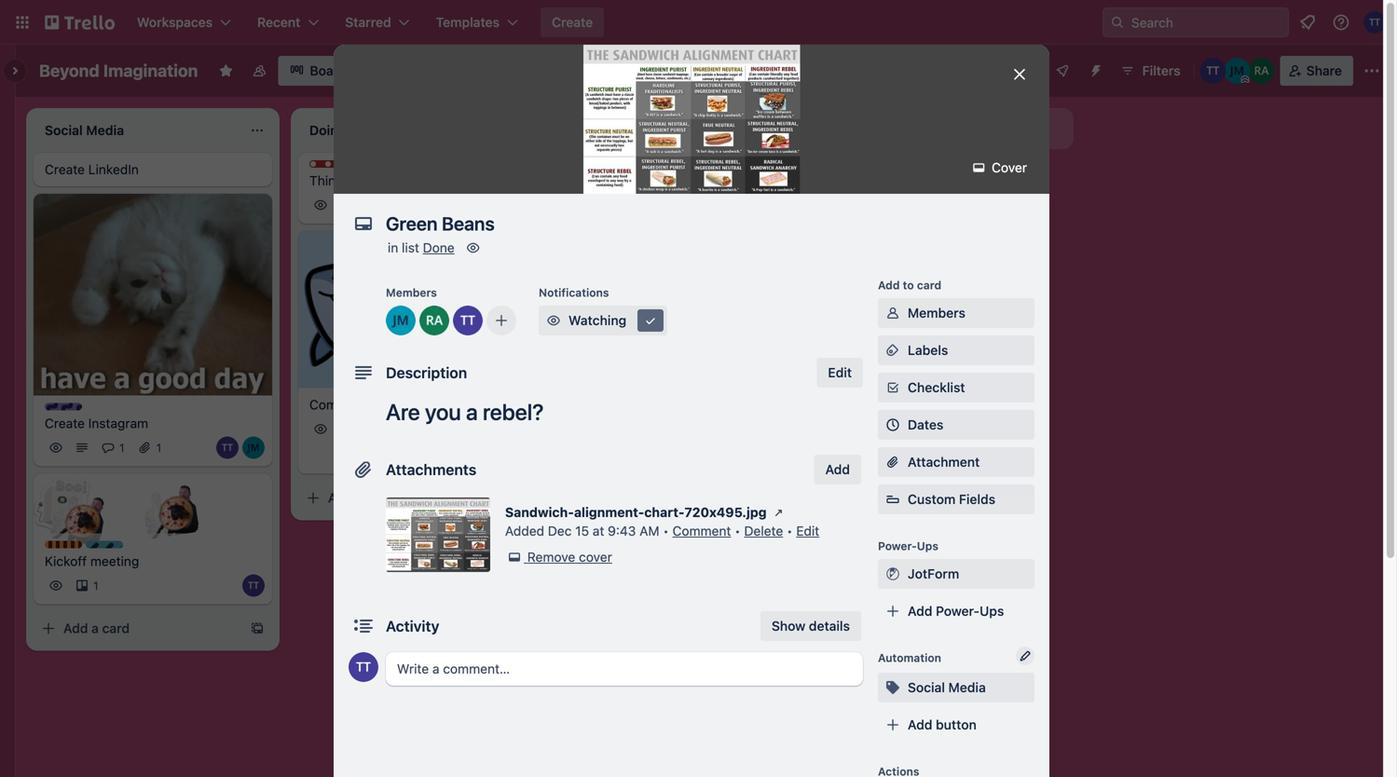 Task type: locate. For each thing, give the bounding box(es) containing it.
sm image inside social media button
[[884, 679, 903, 698]]

sm image down notifications
[[545, 311, 563, 330]]

1 vertical spatial a
[[356, 490, 364, 506]]

color: orange, title: none image
[[45, 542, 82, 549]]

comment
[[673, 524, 731, 539]]

card right to
[[917, 279, 942, 292]]

1 horizontal spatial power-
[[936, 604, 980, 619]]

remove cover link
[[505, 548, 613, 567]]

0 vertical spatial add a card
[[328, 490, 395, 506]]

Search field
[[1126, 8, 1289, 36]]

2 horizontal spatial a
[[466, 399, 478, 425]]

dec 31
[[358, 423, 394, 436]]

720x495.jpg
[[685, 505, 767, 520]]

create for create linkedin
[[45, 162, 85, 177]]

sm image inside labels link
[[884, 341, 903, 360]]

0 horizontal spatial power-
[[878, 540, 917, 553]]

ruby anderson (rubyanderson7) image
[[1249, 58, 1275, 84], [420, 306, 449, 336]]

1 horizontal spatial add a card button
[[298, 483, 507, 513]]

done link
[[423, 240, 455, 256]]

terry turtle (terryturtle) image right the open information menu icon
[[1364, 11, 1387, 34]]

terry turtle (terryturtle) image
[[1364, 11, 1387, 34], [216, 437, 239, 459], [455, 444, 477, 467]]

instagram
[[88, 416, 148, 431]]

labels link
[[878, 336, 1035, 366]]

dec left 15
[[548, 524, 572, 539]]

0 horizontal spatial add a card
[[63, 621, 130, 637]]

0 vertical spatial dec
[[358, 423, 379, 436]]

0 vertical spatial add a card button
[[298, 483, 507, 513]]

thinking link
[[310, 172, 526, 190]]

1 vertical spatial edit
[[797, 524, 820, 539]]

add a card for the top add a card button
[[328, 490, 395, 506]]

create button
[[541, 7, 604, 37]]

1 horizontal spatial ups
[[980, 604, 1005, 619]]

pie
[[627, 327, 646, 342]]

custom fields
[[908, 492, 996, 507]]

cover
[[989, 160, 1028, 175]]

0 horizontal spatial add a card button
[[34, 614, 242, 644]]

thoughts thinking
[[310, 161, 380, 188]]

the
[[386, 397, 405, 413]]

add a card for the bottommost add a card button
[[63, 621, 130, 637]]

terry turtle (terryturtle) image down create instagram link
[[216, 437, 239, 459]]

sm image inside cover link
[[970, 159, 989, 177]]

0 notifications image
[[1297, 11, 1319, 34]]

1 horizontal spatial a
[[356, 490, 364, 506]]

0 horizontal spatial a
[[91, 621, 99, 637]]

edit
[[828, 365, 852, 380], [797, 524, 820, 539]]

card for the bottommost add a card button
[[102, 621, 130, 637]]

beyond
[[39, 61, 99, 81]]

thoughts
[[328, 161, 380, 174]]

1 horizontal spatial card
[[367, 490, 395, 506]]

sm image for labels
[[884, 341, 903, 360]]

0 horizontal spatial ups
[[917, 540, 939, 553]]

dec left 31
[[358, 423, 379, 436]]

a
[[466, 399, 478, 425], [356, 490, 364, 506], [91, 621, 99, 637]]

add
[[878, 279, 900, 292], [826, 462, 850, 477], [328, 490, 353, 506], [908, 604, 933, 619], [63, 621, 88, 637], [908, 718, 933, 733]]

sm image for members link
[[884, 304, 903, 323]]

jeremy miller (jeremymiller198) image
[[386, 306, 416, 336]]

sandwich-alignment-chart-720x495.jpg
[[505, 505, 767, 520]]

2 vertical spatial create
[[45, 416, 85, 431]]

a down "dec 31" checkbox
[[356, 490, 364, 506]]

create for create
[[552, 14, 593, 30]]

0 vertical spatial create
[[552, 14, 593, 30]]

1 vertical spatial dec
[[548, 524, 572, 539]]

a right 5
[[466, 399, 478, 425]]

power-
[[878, 540, 917, 553], [936, 604, 980, 619]]

sm image for remove cover link
[[505, 548, 524, 567]]

1 vertical spatial card
[[367, 490, 395, 506]]

1 vertical spatial add a card
[[63, 621, 130, 637]]

sm image inside checklist link
[[884, 379, 903, 397]]

1 horizontal spatial terry turtle (terryturtle) image
[[455, 444, 477, 467]]

dec
[[358, 423, 379, 436], [548, 524, 572, 539]]

create inside button
[[552, 14, 593, 30]]

automation
[[878, 652, 942, 665]]

notifications
[[539, 286, 609, 299]]

terry turtle (terryturtle) image down 5
[[455, 444, 477, 467]]

0 horizontal spatial jeremy miller (jeremymiller198) image
[[242, 437, 265, 459]]

edit inside button
[[828, 365, 852, 380]]

1 horizontal spatial add a card
[[328, 490, 395, 506]]

show details
[[772, 619, 850, 634]]

cover
[[579, 550, 613, 565]]

1 vertical spatial create
[[45, 162, 85, 177]]

workspace visible image
[[252, 63, 267, 78]]

sm image inside members link
[[884, 304, 903, 323]]

members
[[386, 286, 437, 299], [908, 305, 966, 321]]

social
[[908, 680, 946, 696]]

1 vertical spatial members
[[908, 305, 966, 321]]

card down meeting
[[102, 621, 130, 637]]

sm image inside 'watching' button
[[642, 311, 660, 330]]

star or unstar board image
[[219, 63, 234, 78]]

create instagram link
[[45, 415, 261, 433]]

comment link
[[673, 524, 731, 539]]

sm image left the social
[[884, 679, 903, 698]]

2 vertical spatial card
[[102, 621, 130, 637]]

social media button
[[878, 673, 1035, 703]]

1 horizontal spatial dec
[[548, 524, 572, 539]]

power-ups
[[878, 540, 939, 553]]

create from template… image
[[250, 622, 265, 637]]

power- up the jotform on the right bottom of the page
[[878, 540, 917, 553]]

filters button
[[1115, 56, 1187, 86]]

members up labels
[[908, 305, 966, 321]]

0 vertical spatial edit
[[828, 365, 852, 380]]

card down attachments
[[367, 490, 395, 506]]

watching button
[[539, 306, 668, 336]]

added dec 15 at 9:43 am
[[505, 524, 660, 539]]

ups up the jotform on the right bottom of the page
[[917, 540, 939, 553]]

0 vertical spatial members
[[386, 286, 437, 299]]

1 horizontal spatial jeremy miller (jeremymiller198) image
[[481, 444, 504, 467]]

add a card button down kickoff meeting link
[[34, 614, 242, 644]]

color: bold red, title: "thoughts" element
[[310, 160, 380, 174]]

add a card
[[328, 490, 395, 506], [63, 621, 130, 637]]

None text field
[[377, 207, 992, 241]]

sm image
[[970, 159, 989, 177], [884, 304, 903, 323], [642, 311, 660, 330], [884, 379, 903, 397], [770, 504, 789, 522], [505, 548, 524, 567]]

add a card button
[[298, 483, 507, 513], [34, 614, 242, 644]]

jeremy miller (jeremymiller198) image
[[1225, 58, 1251, 84], [242, 437, 265, 459], [481, 444, 504, 467]]

0 vertical spatial ruby anderson (rubyanderson7) image
[[1249, 58, 1275, 84]]

0 vertical spatial a
[[466, 399, 478, 425]]

card for the top add a card button
[[367, 490, 395, 506]]

share button
[[1281, 56, 1354, 86]]

checklist
[[908, 380, 966, 395]]

31
[[382, 423, 394, 436]]

attachment button
[[878, 448, 1035, 477]]

add button
[[815, 455, 862, 485]]

edit button
[[817, 358, 864, 388]]

show
[[772, 619, 806, 634]]

1 down instagram
[[119, 442, 125, 455]]

1 right 5
[[491, 423, 496, 436]]

compliment the chef
[[310, 397, 437, 413]]

Dec 31 checkbox
[[336, 418, 400, 441]]

power- inside add power-ups link
[[936, 604, 980, 619]]

0 vertical spatial power-
[[878, 540, 917, 553]]

edit link
[[797, 524, 820, 539]]

1 vertical spatial add a card button
[[34, 614, 242, 644]]

create
[[552, 14, 593, 30], [45, 162, 85, 177], [45, 416, 85, 431]]

dec inside checkbox
[[358, 423, 379, 436]]

attachments
[[386, 461, 477, 479]]

are you a rebel?
[[386, 399, 544, 425]]

1 down create instagram link
[[156, 442, 161, 455]]

1 vertical spatial ruby anderson (rubyanderson7) image
[[420, 306, 449, 336]]

sm image inside 'watching' button
[[545, 311, 563, 330]]

fields
[[960, 492, 996, 507]]

1 vertical spatial power-
[[936, 604, 980, 619]]

0 horizontal spatial card
[[102, 621, 130, 637]]

sm image for watching
[[545, 311, 563, 330]]

2 horizontal spatial card
[[917, 279, 942, 292]]

members up jeremy miller (jeremymiller198) image at top
[[386, 286, 437, 299]]

1 horizontal spatial members
[[908, 305, 966, 321]]

add a card down kickoff meeting
[[63, 621, 130, 637]]

ruby anderson (rubyanderson7) image left "share" 'button' on the right top of the page
[[1249, 58, 1275, 84]]

dates button
[[878, 410, 1035, 440]]

0 horizontal spatial dec
[[358, 423, 379, 436]]

custom fields button
[[878, 490, 1035, 509]]

terry turtle (terryturtle) image
[[1201, 58, 1227, 84], [453, 306, 483, 336], [242, 575, 265, 597], [349, 653, 379, 683]]

alignment-
[[574, 505, 645, 520]]

share
[[1307, 63, 1343, 78]]

jotform
[[908, 566, 960, 582]]

details
[[809, 619, 850, 634]]

1
[[491, 423, 496, 436], [119, 442, 125, 455], [156, 442, 161, 455], [93, 580, 98, 593]]

remove cover
[[528, 550, 613, 565]]

at
[[593, 524, 605, 539]]

1 down kickoff meeting
[[93, 580, 98, 593]]

a down kickoff meeting
[[91, 621, 99, 637]]

0 vertical spatial card
[[917, 279, 942, 292]]

sm image
[[464, 239, 483, 257], [545, 311, 563, 330], [884, 341, 903, 360], [884, 565, 903, 584], [884, 679, 903, 698]]

add a card button down attachments
[[298, 483, 507, 513]]

leftover pie
[[574, 327, 646, 342]]

power- down the jotform on the right bottom of the page
[[936, 604, 980, 619]]

sm image left labels
[[884, 341, 903, 360]]

9:43
[[608, 524, 636, 539]]

show details link
[[761, 612, 862, 642]]

list
[[402, 240, 419, 256]]

2 vertical spatial a
[[91, 621, 99, 637]]

add a card down "dec 31" checkbox
[[328, 490, 395, 506]]

checklist link
[[878, 373, 1035, 403]]

1 horizontal spatial edit
[[828, 365, 852, 380]]

0 horizontal spatial terry turtle (terryturtle) image
[[216, 437, 239, 459]]

ruby anderson (rubyanderson7) image right jeremy miller (jeremymiller198) image at top
[[420, 306, 449, 336]]

primary element
[[0, 0, 1398, 45]]

ups up media
[[980, 604, 1005, 619]]

sm image down power-ups
[[884, 565, 903, 584]]

compliment the chef link
[[310, 396, 526, 414]]



Task type: describe. For each thing, give the bounding box(es) containing it.
in list done
[[388, 240, 455, 256]]

automation image
[[1081, 56, 1108, 82]]

create instagram
[[45, 416, 148, 431]]

rebel?
[[483, 399, 544, 425]]

1 vertical spatial ups
[[980, 604, 1005, 619]]

am
[[640, 524, 660, 539]]

open information menu image
[[1333, 13, 1351, 32]]

description
[[386, 364, 467, 382]]

create for create instagram
[[45, 416, 85, 431]]

chef
[[409, 397, 437, 413]]

15
[[576, 524, 589, 539]]

members link
[[878, 298, 1035, 328]]

done
[[423, 240, 455, 256]]

a for the bottommost add a card button
[[91, 621, 99, 637]]

2 horizontal spatial jeremy miller (jeremymiller198) image
[[1225, 58, 1251, 84]]

remove
[[528, 550, 576, 565]]

0 vertical spatial ups
[[917, 540, 939, 553]]

kickoff meeting
[[45, 554, 139, 569]]

color: sky, title: "sparkling" element
[[86, 542, 155, 555]]

create linkedin link
[[45, 160, 261, 179]]

delete
[[745, 524, 784, 539]]

kickoff
[[45, 554, 87, 569]]

create linkedin
[[45, 162, 139, 177]]

thinking
[[310, 173, 361, 188]]

added
[[505, 524, 545, 539]]

add members to card image
[[494, 311, 509, 330]]

attachment
[[908, 455, 980, 470]]

button
[[936, 718, 977, 733]]

add power-ups link
[[878, 597, 1035, 627]]

media
[[949, 680, 986, 696]]

to
[[903, 279, 914, 292]]

delete link
[[745, 524, 784, 539]]

5
[[452, 423, 459, 436]]

in
[[388, 240, 398, 256]]

sm image for checklist link
[[884, 379, 903, 397]]

are
[[386, 399, 420, 425]]

chart-
[[645, 505, 685, 520]]

dates
[[908, 417, 944, 433]]

sm image for jotform
[[884, 565, 903, 584]]

board link
[[278, 56, 358, 86]]

1 horizontal spatial ruby anderson (rubyanderson7) image
[[1249, 58, 1275, 84]]

sandwich-
[[505, 505, 574, 520]]

search image
[[1111, 15, 1126, 30]]

beyond imagination
[[39, 61, 198, 81]]

kickoff meeting link
[[45, 553, 261, 571]]

labels
[[908, 343, 949, 358]]

add to card
[[878, 279, 942, 292]]

sparkling
[[104, 542, 155, 555]]

imagination
[[103, 61, 198, 81]]

back to home image
[[45, 7, 115, 37]]

board
[[310, 63, 347, 78]]

sm image right 'done' link
[[464, 239, 483, 257]]

compliment
[[310, 397, 382, 413]]

0 horizontal spatial members
[[386, 286, 437, 299]]

0 horizontal spatial ruby anderson (rubyanderson7) image
[[420, 306, 449, 336]]

ruby anderson (rubyanderson7) image
[[507, 444, 530, 467]]

cover link
[[964, 153, 1039, 183]]

activity
[[386, 618, 440, 636]]

color: purple, title: none image
[[45, 403, 82, 411]]

leftover pie link
[[574, 325, 791, 344]]

Write a comment text field
[[386, 653, 864, 686]]

leftover
[[574, 327, 624, 342]]

Board name text field
[[30, 56, 207, 86]]

you
[[425, 399, 461, 425]]

2 horizontal spatial terry turtle (terryturtle) image
[[1364, 11, 1387, 34]]

add inside 'button'
[[908, 718, 933, 733]]

linkedin
[[88, 162, 139, 177]]

add button button
[[878, 711, 1035, 740]]

a for the top add a card button
[[356, 490, 364, 506]]

sm image for cover link
[[970, 159, 989, 177]]

social media
[[908, 680, 986, 696]]

add button
[[908, 718, 977, 733]]

add power-ups
[[908, 604, 1005, 619]]

0 horizontal spatial edit
[[797, 524, 820, 539]]

filters
[[1143, 63, 1181, 78]]

power ups image
[[1055, 63, 1070, 78]]

show menu image
[[1363, 62, 1382, 80]]



Task type: vqa. For each thing, say whether or not it's contained in the screenshot.
your in the the remote team bonding bring your team together virtually by creating shared experiences through remote activities.
no



